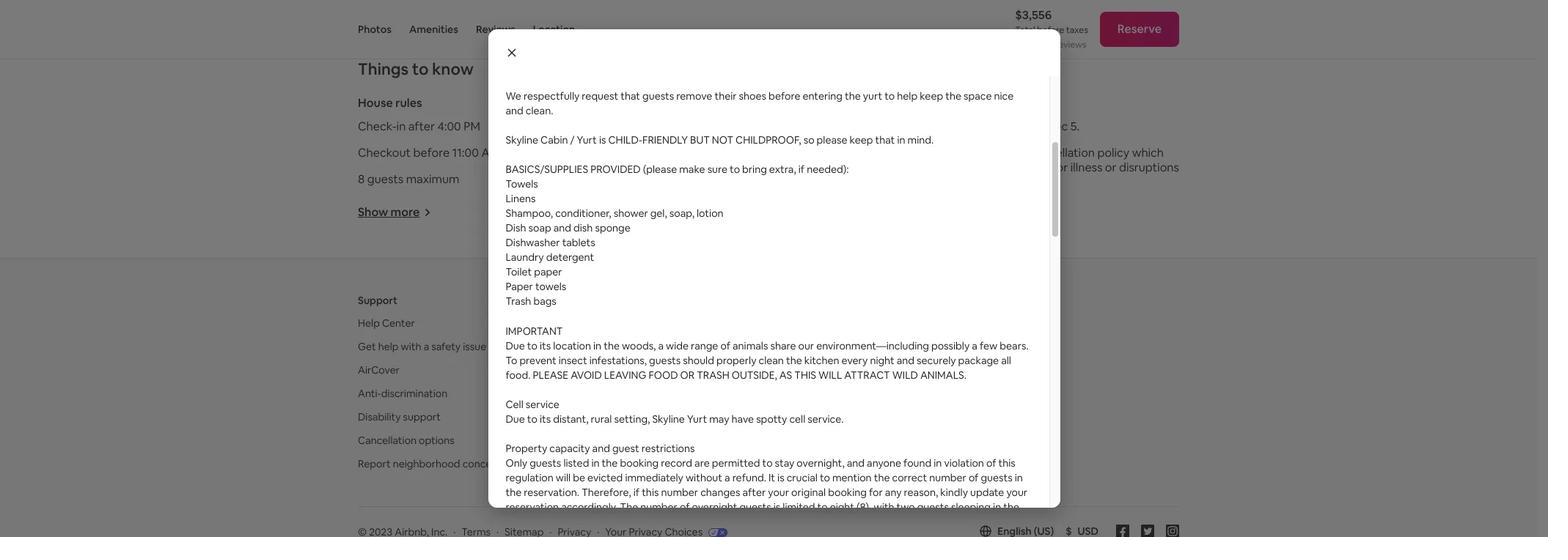 Task type: vqa. For each thing, say whether or not it's contained in the screenshot.
topmost the experiences
no



Task type: describe. For each thing, give the bounding box(es) containing it.
help
[[358, 317, 380, 330]]

you
[[992, 160, 1012, 175]]

reserve button
[[1100, 12, 1180, 47]]

lock
[[801, 145, 823, 161]]

19.
[[1012, 175, 1026, 190]]

reviews button
[[476, 0, 515, 59]]

location
[[533, 23, 575, 36]]

pm
[[464, 119, 480, 134]]

0 horizontal spatial cancellation
[[940, 119, 1005, 134]]

hosting resources link
[[634, 364, 719, 377]]

5.
[[1071, 119, 1080, 134]]

navigate to twitter image
[[1141, 525, 1155, 538]]

house
[[358, 96, 393, 111]]

protection
[[762, 172, 820, 187]]

security
[[636, 119, 680, 134]]

discrimination
[[381, 387, 448, 401]]

or inside review the host's full cancellation policy which applies even if you cancel for illness or disruptions caused by covid-19.
[[1105, 160, 1117, 175]]

know
[[432, 59, 474, 79]]

additional rules element
[[488, 29, 1060, 76]]

report neighborhood concern link
[[358, 458, 501, 471]]

in
[[397, 119, 406, 134]]

help center link
[[358, 317, 415, 330]]

show more button for guests
[[358, 205, 432, 220]]

if
[[983, 160, 990, 175]]

the
[[954, 145, 973, 161]]

hosting responsibly link
[[634, 411, 727, 424]]

before for taxes
[[1037, 24, 1065, 36]]

anti-discrimination link
[[358, 387, 448, 401]]

more for guests
[[391, 205, 420, 220]]

cancellation for cancellation options
[[358, 434, 417, 448]]

aircover for hosts
[[634, 341, 721, 354]]

tub
[[685, 145, 704, 161]]

camera/recording
[[683, 119, 780, 134]]

amenities button
[[409, 0, 458, 59]]

disability support link
[[358, 411, 441, 424]]

aircover for hosts link
[[634, 341, 721, 354]]

show more button for without
[[636, 205, 709, 220]]

dec
[[1046, 119, 1068, 134]]

total
[[1015, 24, 1035, 36]]

pool/hot
[[636, 145, 682, 161]]

a for gate
[[751, 145, 757, 161]]

house rules
[[358, 96, 422, 111]]

help
[[378, 341, 399, 354]]

aircover for aircover link at the left of the page
[[358, 364, 400, 377]]

cancellation policy
[[913, 96, 1018, 111]]

full
[[1011, 145, 1028, 161]]

cancel
[[1015, 160, 1050, 175]]

$3,556 total before taxes 16 reviews
[[1015, 7, 1088, 51]]

caused
[[913, 175, 952, 190]]

review
[[913, 145, 952, 161]]

checkout
[[358, 145, 411, 161]]

taxes
[[1067, 24, 1088, 36]]

photos button
[[358, 0, 392, 59]]

review the host's full cancellation policy which applies even if you cancel for illness or disruptions caused by covid-19.
[[913, 145, 1179, 190]]

hosting resources
[[634, 364, 719, 377]]

airbnb-friendly apartments link
[[634, 434, 763, 448]]

applies
[[913, 160, 952, 175]]

support
[[358, 294, 398, 308]]

checkout before 11:00 am
[[358, 145, 500, 161]]

a for safety
[[424, 341, 429, 354]]

free cancellation before dec 5.
[[913, 119, 1080, 134]]

device
[[783, 119, 819, 134]]

8
[[358, 172, 365, 187]]

pool/hot tub without a gate or lock
[[636, 145, 823, 161]]

apartments
[[708, 434, 763, 448]]

by
[[955, 175, 968, 190]]

responsibly
[[673, 411, 727, 424]]

maximum
[[406, 172, 460, 187]]

navigate to instagram image
[[1166, 525, 1180, 538]]

report
[[358, 458, 391, 471]]

photos
[[358, 23, 392, 36]]

features
[[933, 341, 972, 354]]

8 guests maximum
[[358, 172, 460, 187]]

show for 8
[[358, 205, 388, 220]]

new features link
[[910, 341, 972, 354]]

heights without rails or protection
[[636, 172, 820, 187]]

am
[[481, 145, 500, 161]]

&
[[674, 96, 682, 111]]

0 horizontal spatial for
[[678, 341, 692, 354]]

careers link
[[910, 364, 947, 377]]

property
[[685, 96, 734, 111]]

2 vertical spatial before
[[413, 145, 450, 161]]

1 horizontal spatial or
[[787, 145, 798, 161]]

reviews
[[476, 23, 515, 36]]



Task type: locate. For each thing, give the bounding box(es) containing it.
show more button
[[358, 205, 432, 220], [636, 205, 709, 220]]

cancellation options
[[358, 434, 455, 448]]

disability support
[[358, 411, 441, 424]]

check-
[[358, 119, 397, 134]]

aircover for aircover for hosts
[[634, 341, 676, 354]]

0 vertical spatial policy
[[985, 96, 1018, 111]]

1 show more button from the left
[[358, 205, 432, 220]]

0 vertical spatial for
[[1052, 160, 1068, 175]]

before up 16
[[1037, 24, 1065, 36]]

show more button down heights
[[636, 205, 709, 220]]

cancellation inside review the host's full cancellation policy which applies even if you cancel for illness or disruptions caused by covid-19.
[[1030, 145, 1095, 161]]

0 horizontal spatial more
[[391, 205, 420, 220]]

1 hosting from the top
[[634, 364, 671, 377]]

amenities
[[409, 23, 458, 36]]

1 horizontal spatial more
[[668, 205, 698, 220]]

without down security camera/recording device
[[706, 145, 748, 161]]

security camera/recording device
[[636, 119, 819, 134]]

location button
[[533, 0, 575, 59]]

host's
[[975, 145, 1009, 161]]

hosting up airbnb-
[[634, 411, 671, 424]]

1 horizontal spatial for
[[1052, 160, 1068, 175]]

reserve
[[1118, 21, 1162, 37]]

safety
[[432, 341, 461, 354]]

0 vertical spatial cancellation
[[913, 96, 983, 111]]

before up full
[[1007, 119, 1044, 134]]

0 horizontal spatial show more
[[358, 205, 420, 220]]

1 show from the left
[[358, 205, 388, 220]]

anti-
[[358, 387, 381, 401]]

for left hosts
[[678, 341, 692, 354]]

cancellation options link
[[358, 434, 455, 448]]

neighborhood
[[393, 458, 460, 471]]

1 horizontal spatial show more button
[[636, 205, 709, 220]]

policy
[[985, 96, 1018, 111], [1098, 145, 1130, 161]]

hosting for hosting resources
[[634, 364, 671, 377]]

disability
[[358, 411, 401, 424]]

1 horizontal spatial cancellation
[[1030, 145, 1095, 161]]

hosting responsibly
[[634, 411, 727, 424]]

aircover link
[[358, 364, 400, 377]]

after
[[408, 119, 435, 134]]

1 vertical spatial a
[[424, 341, 429, 354]]

2 hosting from the top
[[634, 411, 671, 424]]

for
[[1052, 160, 1068, 175], [678, 341, 692, 354]]

more
[[391, 205, 420, 220], [668, 205, 698, 220]]

0 horizontal spatial a
[[424, 341, 429, 354]]

1 vertical spatial policy
[[1098, 145, 1130, 161]]

center
[[382, 317, 415, 330]]

covid-
[[971, 175, 1012, 190]]

disruptions
[[1119, 160, 1179, 175]]

heights
[[636, 172, 677, 187]]

hosting for hosting responsibly
[[634, 411, 671, 424]]

16
[[1045, 39, 1054, 51]]

1 horizontal spatial cancellation
[[913, 96, 983, 111]]

show more button down guests
[[358, 205, 432, 220]]

without down tub
[[680, 172, 722, 187]]

issue
[[463, 341, 486, 354]]

aircover up anti-
[[358, 364, 400, 377]]

support
[[403, 411, 441, 424]]

1 vertical spatial without
[[680, 172, 722, 187]]

1 more from the left
[[391, 205, 420, 220]]

rules
[[396, 96, 422, 111]]

1 horizontal spatial aircover
[[634, 341, 676, 354]]

1 horizontal spatial a
[[751, 145, 757, 161]]

aircover
[[634, 341, 676, 354], [358, 364, 400, 377]]

2 show more button from the left
[[636, 205, 709, 220]]

options
[[419, 434, 455, 448]]

to
[[412, 59, 429, 79]]

for left illness
[[1052, 160, 1068, 175]]

or right rails
[[748, 172, 760, 187]]

careers
[[910, 364, 947, 377]]

get
[[358, 341, 376, 354]]

policy up free cancellation before dec 5.
[[985, 96, 1018, 111]]

$3,556
[[1015, 7, 1052, 23]]

0 vertical spatial cancellation
[[940, 119, 1005, 134]]

show
[[358, 205, 388, 220], [636, 205, 666, 220]]

or
[[787, 145, 798, 161], [1105, 160, 1117, 175], [748, 172, 760, 187]]

show down the 8
[[358, 205, 388, 220]]

1 vertical spatial cancellation
[[1030, 145, 1095, 161]]

0 horizontal spatial show
[[358, 205, 388, 220]]

1 vertical spatial before
[[1007, 119, 1044, 134]]

11:00
[[452, 145, 479, 161]]

cancellation up free
[[913, 96, 983, 111]]

1 horizontal spatial show
[[636, 205, 666, 220]]

1 vertical spatial hosting
[[634, 411, 671, 424]]

before
[[1037, 24, 1065, 36], [1007, 119, 1044, 134], [413, 145, 450, 161]]

1 show more from the left
[[358, 205, 420, 220]]

gate
[[760, 145, 784, 161]]

a right with
[[424, 341, 429, 354]]

0 horizontal spatial cancellation
[[358, 434, 417, 448]]

check-in after 4:00 pm
[[358, 119, 480, 134]]

get help with a safety issue
[[358, 341, 486, 354]]

1 vertical spatial cancellation
[[358, 434, 417, 448]]

1 vertical spatial aircover
[[358, 364, 400, 377]]

0 vertical spatial aircover
[[634, 341, 676, 354]]

2 show more from the left
[[636, 205, 698, 220]]

show down heights
[[636, 205, 666, 220]]

airbnb-friendly apartments
[[634, 434, 763, 448]]

a left "gate"
[[751, 145, 757, 161]]

0 horizontal spatial show more button
[[358, 205, 432, 220]]

help center
[[358, 317, 415, 330]]

free
[[913, 119, 937, 134]]

show more for without
[[636, 205, 698, 220]]

things to know
[[358, 59, 474, 79]]

illness
[[1071, 160, 1103, 175]]

before up maximum in the left top of the page
[[413, 145, 450, 161]]

new
[[910, 341, 931, 354]]

airbnb-
[[634, 434, 670, 448]]

1 vertical spatial for
[[678, 341, 692, 354]]

hosting
[[634, 364, 671, 377], [634, 411, 671, 424]]

show for heights
[[636, 205, 666, 220]]

2 more from the left
[[668, 205, 698, 220]]

0 vertical spatial without
[[706, 145, 748, 161]]

safety & property
[[636, 96, 734, 111]]

guests
[[367, 172, 404, 187]]

show more down guests
[[358, 205, 420, 220]]

show more
[[358, 205, 420, 220], [636, 205, 698, 220]]

0 horizontal spatial aircover
[[358, 364, 400, 377]]

0 horizontal spatial or
[[748, 172, 760, 187]]

policy inside review the host's full cancellation policy which applies even if you cancel for illness or disruptions caused by covid-19.
[[1098, 145, 1130, 161]]

cancellation down cancellation policy
[[940, 119, 1005, 134]]

0 vertical spatial before
[[1037, 24, 1065, 36]]

1 horizontal spatial policy
[[1098, 145, 1130, 161]]

concern
[[463, 458, 501, 471]]

2 show from the left
[[636, 205, 666, 220]]

friendly
[[670, 434, 705, 448]]

before for dec
[[1007, 119, 1044, 134]]

show more for guests
[[358, 205, 420, 220]]

safety
[[636, 96, 671, 111]]

get help with a safety issue link
[[358, 341, 486, 354]]

show more down heights
[[636, 205, 698, 220]]

1 horizontal spatial show more
[[636, 205, 698, 220]]

policy left which
[[1098, 145, 1130, 161]]

2 horizontal spatial or
[[1105, 160, 1117, 175]]

aircover up hosting resources link
[[634, 341, 676, 354]]

house rules dialog
[[488, 29, 1060, 508]]

report neighborhood concern
[[358, 458, 501, 471]]

or left the lock
[[787, 145, 798, 161]]

anti-discrimination
[[358, 387, 448, 401]]

new features
[[910, 341, 972, 354]]

0 vertical spatial hosting
[[634, 364, 671, 377]]

4:00
[[437, 119, 461, 134]]

or right illness
[[1105, 160, 1117, 175]]

navigate to facebook image
[[1116, 525, 1130, 538]]

more for without
[[668, 205, 698, 220]]

hosting down aircover for hosts link
[[634, 364, 671, 377]]

0 horizontal spatial policy
[[985, 96, 1018, 111]]

more down 8 guests maximum
[[391, 205, 420, 220]]

resources
[[673, 364, 719, 377]]

even
[[954, 160, 980, 175]]

cancellation down disability
[[358, 434, 417, 448]]

hosts
[[694, 341, 721, 354]]

more down heights
[[668, 205, 698, 220]]

before inside '$3,556 total before taxes 16 reviews'
[[1037, 24, 1065, 36]]

cancellation down dec
[[1030, 145, 1095, 161]]

0 vertical spatial a
[[751, 145, 757, 161]]

cancellation for cancellation policy
[[913, 96, 983, 111]]

for inside review the host's full cancellation policy which applies even if you cancel for illness or disruptions caused by covid-19.
[[1052, 160, 1068, 175]]



